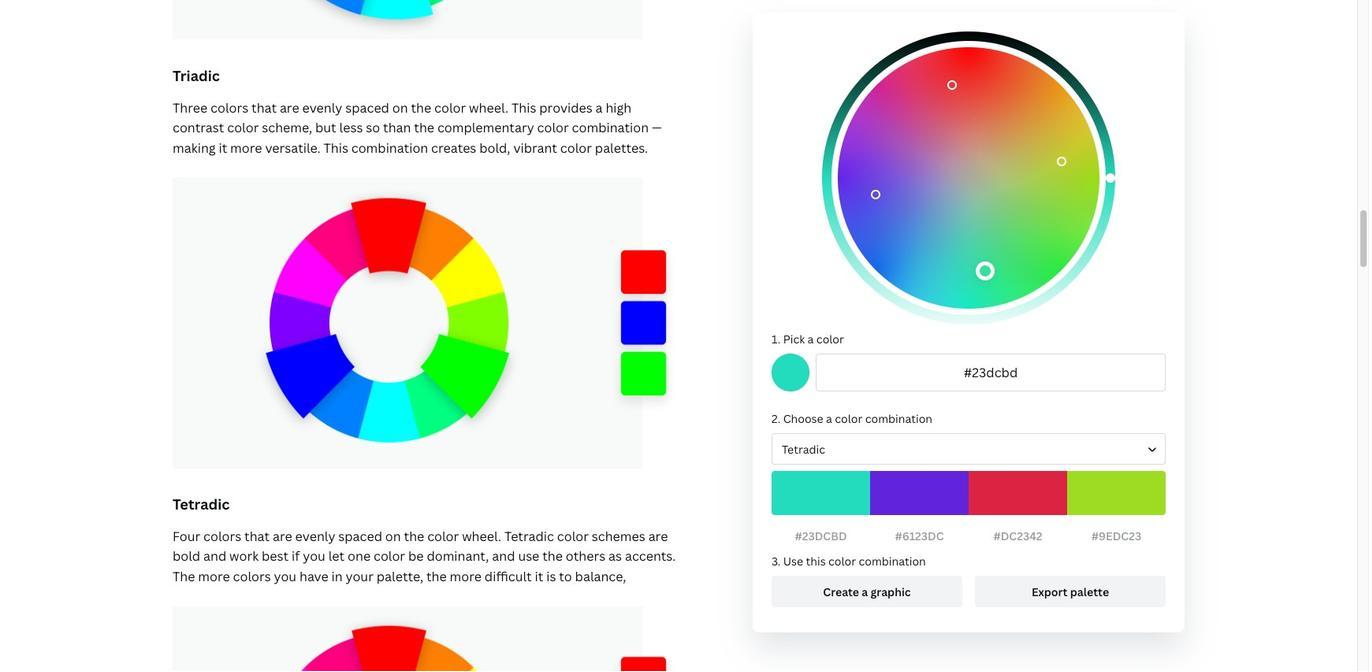 Task type: locate. For each thing, give the bounding box(es) containing it.
2 vertical spatial tetradic
[[505, 528, 554, 545]]

None text field
[[816, 354, 1166, 392]]

0 horizontal spatial and
[[203, 548, 226, 566]]

but
[[315, 119, 336, 137]]

wheel. up dominant,
[[462, 528, 502, 545]]

on inside three colors that are evenly spaced on the color wheel. this            provides a high contrast color scheme, but less so than the            complementary color combination — making it more versatile. this            combination creates bold, vibrant color palettes.
[[392, 99, 408, 116]]

this
[[512, 99, 536, 116], [324, 139, 348, 157]]

spaced up the so
[[345, 99, 389, 116]]

a right the choose
[[826, 412, 832, 427]]

are up scheme,
[[280, 99, 299, 116]]

colors for triadic
[[211, 99, 248, 116]]

if
[[292, 548, 300, 566]]

it left is
[[535, 568, 544, 586]]

are inside three colors that are evenly spaced on the color wheel. this            provides a high contrast color scheme, but less so than the            complementary color combination — making it more versatile. this            combination creates bold, vibrant color palettes.
[[280, 99, 299, 116]]

to
[[559, 568, 572, 586]]

complementary
[[437, 119, 534, 137]]

you down best
[[274, 568, 297, 586]]

are up best
[[273, 528, 292, 545]]

0 vertical spatial on
[[392, 99, 408, 116]]

the down dominant,
[[426, 568, 447, 586]]

that
[[252, 99, 277, 116], [244, 528, 270, 545]]

that inside four colors that are evenly spaced on the color wheel. tetradic            color schemes are bold and work best if you let one color be            dominant, and use the others as accents. the more colors you have            in your palette, the more difficult it is to balance,
[[244, 528, 270, 545]]

1 vertical spatial a
[[808, 332, 814, 347]]

and up the difficult
[[492, 548, 515, 566]]

2.
[[772, 412, 781, 427]]

tetradic inside button
[[782, 442, 825, 457]]

evenly up if
[[295, 528, 335, 545]]

more right the the
[[198, 568, 230, 586]]

0 horizontal spatial you
[[274, 568, 297, 586]]

it right making on the left of the page
[[219, 139, 227, 157]]

on up palette,
[[385, 528, 401, 545]]

use
[[784, 554, 803, 569]]

2 and from the left
[[492, 548, 515, 566]]

1 horizontal spatial tetradic
[[505, 528, 554, 545]]

less
[[339, 119, 363, 137]]

more inside three colors that are evenly spaced on the color wheel. this            provides a high contrast color scheme, but less so than the            complementary color combination — making it more versatile. this            combination creates bold, vibrant color palettes.
[[230, 139, 262, 157]]

1 horizontal spatial more
[[230, 139, 262, 157]]

work
[[230, 548, 259, 566]]

let
[[329, 548, 345, 566]]

than
[[383, 119, 411, 137]]

1 vertical spatial that
[[244, 528, 270, 545]]

0 vertical spatial that
[[252, 99, 277, 116]]

on
[[392, 99, 408, 116], [385, 528, 401, 545]]

0 vertical spatial a
[[596, 99, 603, 116]]

1. pick a color
[[772, 332, 844, 347]]

that inside three colors that are evenly spaced on the color wheel. this            provides a high contrast color scheme, but less so than the            complementary color combination — making it more versatile. this            combination creates bold, vibrant color palettes.
[[252, 99, 277, 116]]

0 vertical spatial evenly
[[302, 99, 342, 116]]

be
[[408, 548, 424, 566]]

evenly inside three colors that are evenly spaced on the color wheel. this            provides a high contrast color scheme, but less so than the            complementary color combination — making it more versatile. this            combination creates bold, vibrant color palettes.
[[302, 99, 342, 116]]

this up vibrant
[[512, 99, 536, 116]]

0 vertical spatial you
[[303, 548, 326, 566]]

tetradic down the choose
[[782, 442, 825, 457]]

on for tetradic
[[385, 528, 401, 545]]

high
[[606, 99, 632, 116]]

tetradic up four
[[173, 495, 230, 514]]

and right bold on the left bottom
[[203, 548, 226, 566]]

is
[[547, 568, 556, 586]]

a
[[596, 99, 603, 116], [808, 332, 814, 347], [826, 412, 832, 427]]

0 vertical spatial wheel.
[[469, 99, 509, 116]]

1 vertical spatial wheel.
[[462, 528, 502, 545]]

1 vertical spatial tetradic
[[173, 495, 230, 514]]

1 horizontal spatial you
[[303, 548, 326, 566]]

evenly
[[302, 99, 342, 116], [295, 528, 335, 545]]

wheel. up complementary
[[469, 99, 509, 116]]

0 horizontal spatial it
[[219, 139, 227, 157]]

0 vertical spatial it
[[219, 139, 227, 157]]

triadic
[[173, 66, 220, 85]]

your
[[346, 568, 374, 586]]

that up scheme,
[[252, 99, 277, 116]]

1.
[[772, 332, 781, 347]]

it
[[219, 139, 227, 157], [535, 568, 544, 586]]

a left high
[[596, 99, 603, 116]]

1 vertical spatial this
[[324, 139, 348, 157]]

in
[[332, 568, 343, 586]]

spaced inside four colors that are evenly spaced on the color wheel. tetradic            color schemes are bold and work best if you let one color be            dominant, and use the others as accents. the more colors you have            in your palette, the more difficult it is to balance,
[[338, 528, 382, 545]]

evenly for tetradic
[[295, 528, 335, 545]]

0 vertical spatial spaced
[[345, 99, 389, 116]]

colors up the 'work'
[[203, 528, 241, 545]]

and
[[203, 548, 226, 566], [492, 548, 515, 566]]

2 horizontal spatial a
[[826, 412, 832, 427]]

use
[[518, 548, 540, 566]]

you
[[303, 548, 326, 566], [274, 568, 297, 586]]

more down dominant,
[[450, 568, 482, 586]]

are
[[280, 99, 299, 116], [273, 528, 292, 545], [649, 528, 668, 545]]

wheel. inside three colors that are evenly spaced on the color wheel. this            provides a high contrast color scheme, but less so than the            complementary color combination — making it more versatile. this            combination creates bold, vibrant color palettes.
[[469, 99, 509, 116]]

1 horizontal spatial and
[[492, 548, 515, 566]]

1 vertical spatial evenly
[[295, 528, 335, 545]]

creates
[[431, 139, 476, 157]]

colors inside three colors that are evenly spaced on the color wheel. this            provides a high contrast color scheme, but less so than the            complementary color combination — making it more versatile. this            combination creates bold, vibrant color palettes.
[[211, 99, 248, 116]]

0 horizontal spatial tetradic
[[173, 495, 230, 514]]

that up the 'work'
[[244, 528, 270, 545]]

that for tetradic
[[244, 528, 270, 545]]

evenly inside four colors that are evenly spaced on the color wheel. tetradic            color schemes are bold and work best if you let one color be            dominant, and use the others as accents. the more colors you have            in your palette, the more difficult it is to balance,
[[295, 528, 335, 545]]

provides
[[540, 99, 593, 116]]

tetradic
[[782, 442, 825, 457], [173, 495, 230, 514], [505, 528, 554, 545]]

color right vibrant
[[560, 139, 592, 157]]

slider
[[822, 32, 1116, 325]]

1 and from the left
[[203, 548, 226, 566]]

0 vertical spatial tetradic
[[782, 442, 825, 457]]

a right the pick
[[808, 332, 814, 347]]

2 vertical spatial a
[[826, 412, 832, 427]]

so
[[366, 119, 380, 137]]

1 horizontal spatial a
[[808, 332, 814, 347]]

1 vertical spatial it
[[535, 568, 544, 586]]

wheel.
[[469, 99, 509, 116], [462, 528, 502, 545]]

you right if
[[303, 548, 326, 566]]

colors down the 'work'
[[233, 568, 271, 586]]

bold,
[[480, 139, 511, 157]]

3. use this color combination
[[772, 554, 926, 569]]

0 horizontal spatial a
[[596, 99, 603, 116]]

tetradic up use
[[505, 528, 554, 545]]

four colors that are evenly spaced on the color wheel. tetradic            color schemes are bold and work best if you let one color be            dominant, and use the others as accents. the more colors you have            in your palette, the more difficult it is to balance,
[[173, 528, 676, 586]]

contrast
[[173, 119, 224, 137]]

spaced
[[345, 99, 389, 116], [338, 528, 382, 545]]

color right the this
[[829, 554, 856, 569]]

on inside four colors that are evenly spaced on the color wheel. tetradic            color schemes are bold and work best if you let one color be            dominant, and use the others as accents. the more colors you have            in your palette, the more difficult it is to balance,
[[385, 528, 401, 545]]

spaced for triadic
[[345, 99, 389, 116]]

more
[[230, 139, 262, 157], [198, 568, 230, 586], [450, 568, 482, 586]]

on for triadic
[[392, 99, 408, 116]]

best
[[262, 548, 289, 566]]

color
[[435, 99, 466, 116], [227, 119, 259, 137], [537, 119, 569, 137], [560, 139, 592, 157], [817, 332, 844, 347], [835, 412, 863, 427], [427, 528, 459, 545], [557, 528, 589, 545], [374, 548, 405, 566], [829, 554, 856, 569]]

evenly up 'but'
[[302, 99, 342, 116]]

combination up tetradic button
[[865, 412, 933, 427]]

2 horizontal spatial tetradic
[[782, 442, 825, 457]]

combination down than
[[351, 139, 428, 157]]

the
[[411, 99, 431, 116], [414, 119, 434, 137], [404, 528, 424, 545], [543, 548, 563, 566], [426, 568, 447, 586]]

1 vertical spatial on
[[385, 528, 401, 545]]

the right than
[[414, 119, 434, 137]]

spaced up one
[[338, 528, 382, 545]]

1 vertical spatial colors
[[203, 528, 241, 545]]

the up is
[[543, 548, 563, 566]]

1 vertical spatial spaced
[[338, 528, 382, 545]]

0 vertical spatial this
[[512, 99, 536, 116]]

balance,
[[575, 568, 626, 586]]

colors up contrast
[[211, 99, 248, 116]]

color up dominant,
[[427, 528, 459, 545]]

evenly for triadic
[[302, 99, 342, 116]]

0 vertical spatial colors
[[211, 99, 248, 116]]

this down 'but'
[[324, 139, 348, 157]]

more down scheme,
[[230, 139, 262, 157]]

colors
[[211, 99, 248, 116], [203, 528, 241, 545], [233, 568, 271, 586]]

it inside four colors that are evenly spaced on the color wheel. tetradic            color schemes are bold and work best if you let one color be            dominant, and use the others as accents. the more colors you have            in your palette, the more difficult it is to balance,
[[535, 568, 544, 586]]

1 horizontal spatial it
[[535, 568, 544, 586]]

2 vertical spatial colors
[[233, 568, 271, 586]]

bold
[[173, 548, 200, 566]]

wheel. inside four colors that are evenly spaced on the color wheel. tetradic            color schemes are bold and work best if you let one color be            dominant, and use the others as accents. the more colors you have            in your palette, the more difficult it is to balance,
[[462, 528, 502, 545]]

four
[[173, 528, 200, 545]]

on up than
[[392, 99, 408, 116]]

three colors that are evenly spaced on the color wheel. this            provides a high contrast color scheme, but less so than the            complementary color combination — making it more versatile. this            combination creates bold, vibrant color palettes.
[[173, 99, 662, 157]]

combination
[[572, 119, 649, 137], [351, 139, 428, 157], [865, 412, 933, 427], [859, 554, 926, 569]]

spaced for tetradic
[[338, 528, 382, 545]]

spaced inside three colors that are evenly spaced on the color wheel. this            provides a high contrast color scheme, but less so than the            complementary color combination — making it more versatile. this            combination creates bold, vibrant color palettes.
[[345, 99, 389, 116]]



Task type: vqa. For each thing, say whether or not it's contained in the screenshot.
can to the left
no



Task type: describe. For each thing, give the bounding box(es) containing it.
are up accents.
[[649, 528, 668, 545]]

color up palette,
[[374, 548, 405, 566]]

combination down high
[[572, 119, 649, 137]]

1 vertical spatial you
[[274, 568, 297, 586]]

wheel. for tetradic
[[462, 528, 502, 545]]

—
[[652, 119, 662, 137]]

2. choose a color combination
[[772, 412, 933, 427]]

this
[[806, 554, 826, 569]]

analogous colors image
[[173, 0, 679, 40]]

tetradic colors image
[[173, 607, 679, 672]]

that for triadic
[[252, 99, 277, 116]]

versatile.
[[265, 139, 321, 157]]

palette,
[[377, 568, 423, 586]]

color right the pick
[[817, 332, 844, 347]]

1 horizontal spatial this
[[512, 99, 536, 116]]

colors for tetradic
[[203, 528, 241, 545]]

a for 2.
[[826, 412, 832, 427]]

choose
[[783, 412, 824, 427]]

have
[[300, 568, 329, 586]]

scheme,
[[262, 119, 312, 137]]

accents.
[[625, 548, 676, 566]]

a inside three colors that are evenly spaced on the color wheel. this            provides a high contrast color scheme, but less so than the            complementary color combination — making it more versatile. this            combination creates bold, vibrant color palettes.
[[596, 99, 603, 116]]

others
[[566, 548, 606, 566]]

three
[[173, 99, 208, 116]]

0 horizontal spatial more
[[198, 568, 230, 586]]

triadic colors image
[[173, 178, 679, 469]]

pick
[[783, 332, 805, 347]]

a for 1.
[[808, 332, 814, 347]]

color up creates
[[435, 99, 466, 116]]

tetradic inside four colors that are evenly spaced on the color wheel. tetradic            color schemes are bold and work best if you let one color be            dominant, and use the others as accents. the more colors you have            in your palette, the more difficult it is to balance,
[[505, 528, 554, 545]]

difficult
[[485, 568, 532, 586]]

combination right the this
[[859, 554, 926, 569]]

palettes.
[[595, 139, 648, 157]]

are for tetradic
[[273, 528, 292, 545]]

dominant,
[[427, 548, 489, 566]]

color left scheme,
[[227, 119, 259, 137]]

2 horizontal spatial more
[[450, 568, 482, 586]]

schemes
[[592, 528, 646, 545]]

tetradic button
[[772, 434, 1166, 465]]

are for triadic
[[280, 99, 299, 116]]

the up creates
[[411, 99, 431, 116]]

color up others
[[557, 528, 589, 545]]

vibrant
[[514, 139, 557, 157]]

it inside three colors that are evenly spaced on the color wheel. this            provides a high contrast color scheme, but less so than the            complementary color combination — making it more versatile. this            combination creates bold, vibrant color palettes.
[[219, 139, 227, 157]]

color right the choose
[[835, 412, 863, 427]]

color down provides
[[537, 119, 569, 137]]

the up be
[[404, 528, 424, 545]]

the
[[173, 568, 195, 586]]

making
[[173, 139, 216, 157]]

as
[[609, 548, 622, 566]]

wheel. for triadic
[[469, 99, 509, 116]]

one
[[348, 548, 371, 566]]

0 horizontal spatial this
[[324, 139, 348, 157]]

3.
[[772, 554, 781, 569]]



